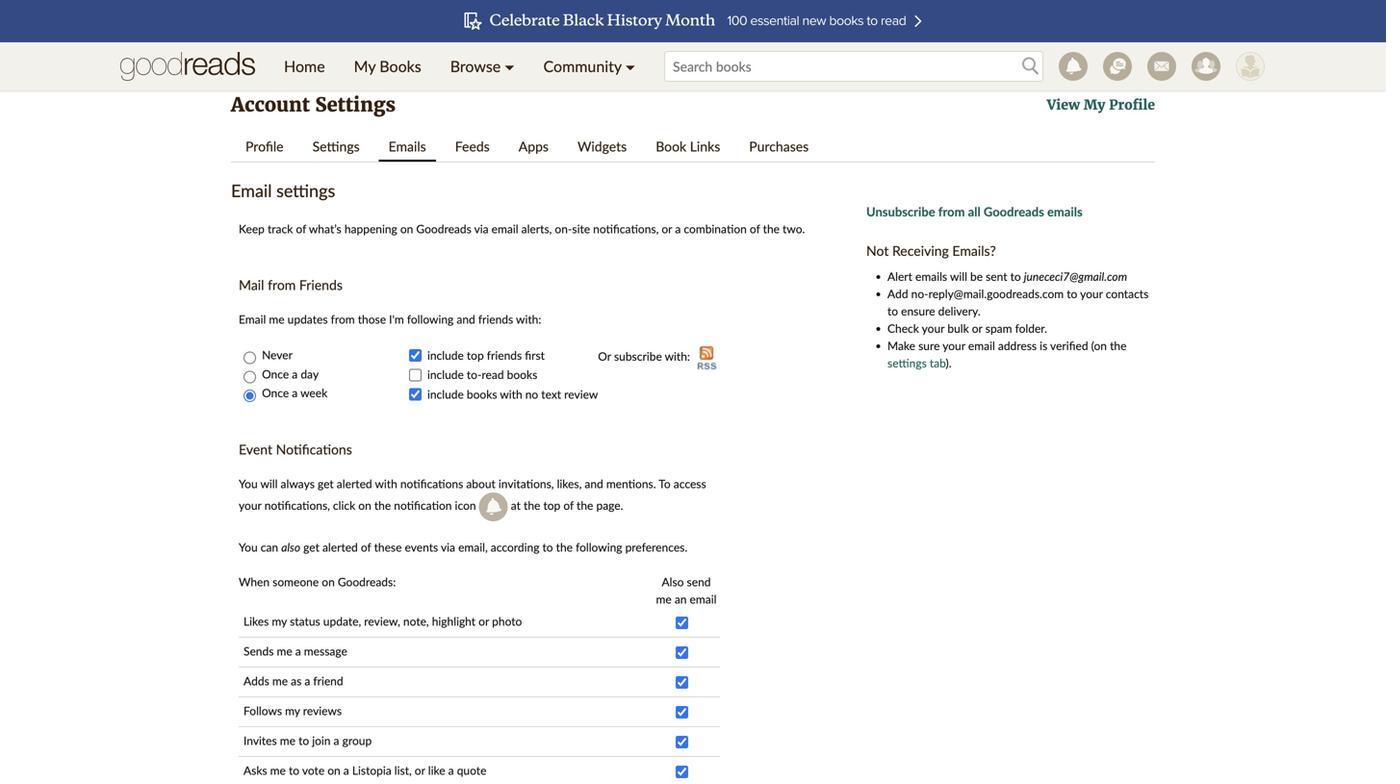 Task type: describe. For each thing, give the bounding box(es) containing it.
friend
[[313, 675, 343, 688]]

once a day
[[259, 367, 319, 381]]

alert emails will be sent to junececi7@gmail.com add no-reply@mail.goodreads.com to your contacts to ensure delivery. check your bulk or spam folder. make sure your email address is verified (on the settings tab ).
[[888, 270, 1149, 370]]

or
[[598, 350, 611, 364]]

a left day
[[292, 367, 298, 381]]

email,
[[458, 541, 488, 555]]

my inside 'link'
[[354, 57, 376, 76]]

about
[[466, 477, 496, 491]]

update,
[[323, 615, 361, 629]]

).
[[946, 356, 952, 370]]

email inside also send me an email
[[690, 593, 717, 607]]

include books with no text review checkbox
[[409, 388, 422, 401]]

list,
[[395, 764, 412, 778]]

notifications, inside you will always get alerted with notifications about invitations, likes, and mentions.     to access your notifications, click on the notification icon
[[265, 499, 330, 513]]

include for include books with no text review
[[427, 387, 464, 401]]

also
[[662, 575, 684, 589]]

your down the bulk
[[943, 339, 966, 353]]

and inside you will always get alerted with notifications about invitations, likes, and mentions.     to access your notifications, click on the notification icon
[[585, 477, 604, 491]]

check
[[888, 322, 919, 336]]

always
[[281, 477, 315, 491]]

unsubscribe from all goodreads emails
[[867, 204, 1083, 220]]

1 horizontal spatial goodreads
[[984, 204, 1045, 220]]

asks
[[244, 764, 267, 778]]

email inside alert emails will be sent to junececi7@gmail.com add no-reply@mail.goodreads.com to your contacts to ensure delivery. check your bulk or spam folder. make sure your email address is verified (on the settings tab ).
[[969, 339, 995, 353]]

settings link
[[303, 133, 369, 160]]

your down junececi7@gmail.com
[[1080, 287, 1103, 301]]

include top friends first checkbox
[[409, 349, 422, 362]]

verified
[[1051, 339, 1089, 353]]

emails?
[[953, 243, 996, 259]]

icn nav notifications image
[[479, 493, 508, 522]]

a left week
[[292, 386, 298, 400]]

apps link
[[509, 133, 558, 160]]

week
[[300, 386, 328, 400]]

0 horizontal spatial following
[[407, 312, 454, 326]]

of right 'track'
[[296, 222, 306, 236]]

the inside alert emails will be sent to junececi7@gmail.com add no-reply@mail.goodreads.com to your contacts to ensure delivery. check your bulk or spam folder. make sure your email address is verified (on the settings tab ).
[[1110, 339, 1127, 353]]

sends me a message
[[244, 645, 347, 659]]

view
[[1047, 96, 1080, 114]]

apps
[[519, 138, 549, 155]]

to
[[659, 477, 671, 491]]

a right like
[[448, 764, 454, 778]]

receiving
[[893, 243, 949, 259]]

1 horizontal spatial emails
[[1048, 204, 1083, 220]]

or left like
[[415, 764, 425, 778]]

profile link
[[236, 133, 293, 160]]

bulk
[[948, 322, 969, 336]]

your inside you will always get alerted with notifications about invitations, likes, and mentions.     to access your notifications, click on the notification icon
[[239, 499, 262, 513]]

invites me to join a group
[[244, 734, 372, 748]]

status
[[290, 615, 320, 629]]

(on
[[1092, 339, 1107, 353]]

likes,
[[557, 477, 582, 491]]

will inside you will always get alerted with notifications about invitations, likes, and mentions.     to access your notifications, click on the notification icon
[[260, 477, 278, 491]]

all
[[968, 204, 981, 220]]

an
[[675, 593, 687, 607]]

a left combination
[[675, 222, 681, 236]]

quote
[[457, 764, 487, 778]]

adds me as a friend
[[244, 675, 343, 688]]

when
[[239, 575, 270, 589]]

you for you can also get alerted of these events via email, according to the following preferences.
[[239, 541, 258, 555]]

0 vertical spatial with
[[500, 387, 523, 401]]

me for a
[[272, 675, 288, 688]]

the left page.
[[577, 499, 594, 513]]

email for email settings
[[231, 180, 272, 201]]

unsubscribe from all goodreads emails link
[[867, 204, 1083, 220]]

unsubscribe
[[867, 204, 936, 220]]

on right 'happening'
[[400, 222, 413, 236]]

include to-read books
[[427, 368, 538, 382]]

1 vertical spatial settings
[[313, 138, 360, 155]]

my for status
[[272, 615, 287, 629]]

sends
[[244, 645, 274, 659]]

can
[[261, 541, 278, 555]]

asks me to vote on a listopia list, or like a quote
[[244, 764, 487, 778]]

alerted for with
[[337, 477, 372, 491]]

emails
[[389, 138, 426, 155]]

once for once a day
[[262, 367, 289, 381]]

to left vote
[[289, 764, 300, 778]]

0 vertical spatial via
[[474, 222, 489, 236]]

widgets link
[[568, 133, 637, 160]]

you for you will always get alerted with notifications about invitations, likes, and mentions.     to access your notifications, click on the notification icon
[[239, 477, 258, 491]]

mail
[[239, 277, 264, 293]]

the right at
[[524, 499, 541, 513]]

books
[[380, 57, 421, 76]]

browse
[[450, 57, 501, 76]]

home link
[[270, 42, 340, 91]]

home
[[284, 57, 325, 76]]

not receiving emails?
[[867, 243, 996, 259]]

the left 'two.' at the top right
[[763, 222, 780, 236]]

keep
[[239, 222, 265, 236]]

follows my reviews
[[244, 704, 342, 718]]

emails inside alert emails will be sent to junececi7@gmail.com add no-reply@mail.goodreads.com to your contacts to ensure delivery. check your bulk or spam folder. make sure your email address is verified (on the settings tab ).
[[916, 270, 948, 284]]

me for from
[[269, 312, 285, 326]]

0 vertical spatial settings
[[315, 93, 396, 117]]

updates
[[288, 312, 328, 326]]

two.
[[783, 222, 805, 236]]

view my profile link
[[1047, 96, 1155, 114]]

click
[[333, 499, 356, 513]]

invitations,
[[499, 477, 554, 491]]

notification
[[394, 499, 452, 513]]

the down at the top of the page.
[[556, 541, 573, 555]]

address
[[998, 339, 1037, 353]]

of left these
[[361, 541, 371, 555]]

0 vertical spatial notifications,
[[593, 222, 659, 236]]

of left 'two.' at the top right
[[750, 222, 760, 236]]

follows
[[244, 704, 282, 718]]

▾ for community ▾
[[626, 57, 636, 76]]

events
[[405, 541, 438, 555]]

ruby anderson image
[[1236, 52, 1265, 81]]

Search for books to add to your shelves search field
[[664, 51, 1044, 82]]

0 vertical spatial profile
[[1109, 96, 1155, 114]]

1 vertical spatial friends
[[487, 349, 522, 362]]

view my profile
[[1047, 96, 1155, 114]]

email me updates from those i'm following and friends with:
[[239, 312, 541, 326]]

subscribe
[[614, 350, 662, 364]]

emails link
[[379, 133, 436, 162]]

make
[[888, 339, 916, 353]]

notifications
[[276, 442, 352, 458]]

reply@mail.goodreads.com
[[929, 287, 1064, 301]]

according
[[491, 541, 540, 555]]

1 vertical spatial books
[[467, 387, 497, 401]]

menu containing home
[[270, 42, 650, 91]]

icon
[[455, 499, 476, 513]]

Search books text field
[[664, 51, 1044, 82]]

no
[[525, 387, 538, 401]]

listopia
[[352, 764, 392, 778]]

reviews
[[303, 704, 342, 718]]

these
[[374, 541, 402, 555]]

notifications image
[[1059, 52, 1088, 81]]

once for once a week
[[262, 386, 289, 400]]

links
[[690, 138, 721, 155]]



Task type: vqa. For each thing, say whether or not it's contained in the screenshot.
World within WORLD BETWEEN SARAH LYONS FLEMING
no



Task type: locate. For each thing, give the bounding box(es) containing it.
2 once from the top
[[262, 386, 289, 400]]

0 horizontal spatial ▾
[[505, 57, 515, 76]]

via
[[474, 222, 489, 236], [441, 541, 455, 555]]

1 vertical spatial my
[[285, 704, 300, 718]]

get for also
[[303, 541, 320, 555]]

you inside you will always get alerted with notifications about invitations, likes, and mentions.     to access your notifications, click on the notification icon
[[239, 477, 258, 491]]

vote
[[302, 764, 325, 778]]

my right the view on the right top of the page
[[1084, 96, 1106, 114]]

at the top of the page.
[[508, 499, 623, 513]]

1 include from the top
[[427, 349, 464, 362]]

None radio
[[244, 352, 256, 365], [244, 371, 256, 384], [244, 390, 256, 403], [244, 352, 256, 365], [244, 371, 256, 384], [244, 390, 256, 403]]

also send me an email
[[656, 575, 717, 607]]

1 vertical spatial top
[[544, 499, 561, 513]]

of down 'likes,'
[[564, 499, 574, 513]]

0 horizontal spatial will
[[260, 477, 278, 491]]

1 vertical spatial include
[[427, 368, 464, 382]]

following
[[407, 312, 454, 326], [576, 541, 623, 555]]

my right likes at the left of page
[[272, 615, 287, 629]]

0 horizontal spatial top
[[467, 349, 484, 362]]

with: left rss icon
[[665, 350, 690, 364]]

1 ▾ from the left
[[505, 57, 515, 76]]

0 horizontal spatial and
[[457, 312, 475, 326]]

profile down my group discussions icon
[[1109, 96, 1155, 114]]

happening
[[345, 222, 397, 236]]

0 horizontal spatial from
[[268, 277, 296, 293]]

1 vertical spatial settings
[[888, 356, 927, 370]]

you can also get alerted of these events via email, according to the following preferences.
[[239, 541, 688, 555]]

what's
[[309, 222, 342, 236]]

0 vertical spatial settings
[[276, 180, 335, 201]]

None checkbox
[[676, 617, 688, 630], [676, 736, 688, 749], [676, 617, 688, 630], [676, 736, 688, 749]]

0 vertical spatial my
[[272, 615, 287, 629]]

at
[[511, 499, 521, 513]]

0 vertical spatial friends
[[478, 312, 513, 326]]

text
[[541, 387, 561, 401]]

email down send
[[690, 593, 717, 607]]

1 vertical spatial you
[[239, 541, 258, 555]]

browse ▾
[[450, 57, 515, 76]]

sure
[[919, 339, 940, 353]]

0 vertical spatial with:
[[516, 312, 541, 326]]

me right asks
[[270, 764, 286, 778]]

notifications, right site
[[593, 222, 659, 236]]

0 horizontal spatial my
[[354, 57, 376, 76]]

will left always
[[260, 477, 278, 491]]

first
[[525, 349, 545, 362]]

me right invites
[[280, 734, 296, 748]]

community ▾
[[544, 57, 636, 76]]

me right sends
[[277, 645, 292, 659]]

1 horizontal spatial top
[[544, 499, 561, 513]]

▾ inside dropdown button
[[626, 57, 636, 76]]

not
[[867, 243, 889, 259]]

and right 'likes,'
[[585, 477, 604, 491]]

email settings
[[231, 180, 335, 201]]

emails up junececi7@gmail.com
[[1048, 204, 1083, 220]]

you will always get alerted with notifications about invitations, likes, and mentions.     to access your notifications, click on the notification icon
[[239, 477, 706, 513]]

a left message
[[295, 645, 301, 659]]

mail from friends
[[239, 277, 343, 293]]

2 ▾ from the left
[[626, 57, 636, 76]]

1 you from the top
[[239, 477, 258, 491]]

junececi7@gmail.com
[[1024, 270, 1128, 284]]

1 horizontal spatial settings
[[888, 356, 927, 370]]

include left to-
[[427, 368, 464, 382]]

0 horizontal spatial books
[[467, 387, 497, 401]]

0 vertical spatial and
[[457, 312, 475, 326]]

on
[[400, 222, 413, 236], [358, 499, 371, 513], [322, 575, 335, 589], [328, 764, 341, 778]]

1 horizontal spatial my
[[1084, 96, 1106, 114]]

include books with no text review
[[427, 387, 598, 401]]

profile inside profile 'link'
[[246, 138, 284, 155]]

send
[[687, 575, 711, 589]]

account settings
[[231, 93, 396, 117]]

combination
[[684, 222, 747, 236]]

include right "include books with no text review" option
[[427, 387, 464, 401]]

friends
[[478, 312, 513, 326], [487, 349, 522, 362]]

note,
[[403, 615, 429, 629]]

the inside you will always get alerted with notifications about invitations, likes, and mentions.     to access your notifications, click on the notification icon
[[374, 499, 391, 513]]

1 vertical spatial get
[[303, 541, 320, 555]]

get right also
[[303, 541, 320, 555]]

alert
[[888, 270, 913, 284]]

your up "sure"
[[922, 322, 945, 336]]

email down spam
[[969, 339, 995, 353]]

your up can
[[239, 499, 262, 513]]

settings up "settings" link at the left top
[[315, 93, 396, 117]]

0 vertical spatial books
[[507, 368, 538, 382]]

from left the all on the right top of page
[[939, 204, 965, 220]]

0 vertical spatial email
[[231, 180, 272, 201]]

to right sent
[[1011, 270, 1021, 284]]

me left an
[[656, 593, 672, 607]]

folder.
[[1015, 322, 1048, 336]]

0 vertical spatial get
[[318, 477, 334, 491]]

be
[[971, 270, 983, 284]]

▾ inside "dropdown button"
[[505, 57, 515, 76]]

preferences.
[[625, 541, 688, 555]]

1 vertical spatial notifications,
[[265, 499, 330, 513]]

sent
[[986, 270, 1008, 284]]

1 vertical spatial emails
[[916, 270, 948, 284]]

include right include top friends first option
[[427, 349, 464, 362]]

1 horizontal spatial ▾
[[626, 57, 636, 76]]

with left no
[[500, 387, 523, 401]]

1 vertical spatial and
[[585, 477, 604, 491]]

book links link
[[646, 133, 730, 160]]

tab
[[930, 356, 946, 370]]

email
[[231, 180, 272, 201], [239, 312, 266, 326]]

with
[[500, 387, 523, 401], [375, 477, 397, 491]]

2 you from the top
[[239, 541, 258, 555]]

will
[[950, 270, 968, 284], [260, 477, 278, 491]]

you down event
[[239, 477, 258, 491]]

you left can
[[239, 541, 258, 555]]

read
[[482, 368, 504, 382]]

1 vertical spatial email
[[239, 312, 266, 326]]

also
[[281, 541, 300, 555]]

0 vertical spatial you
[[239, 477, 258, 491]]

2 include from the top
[[427, 368, 464, 382]]

keep track of what's happening on goodreads via email alerts, on-site notifications, or a combination of the two.
[[239, 222, 805, 236]]

mentions.
[[606, 477, 656, 491]]

or right the bulk
[[972, 322, 983, 336]]

my books
[[354, 57, 421, 76]]

the right (on
[[1110, 339, 1127, 353]]

to down junececi7@gmail.com
[[1067, 287, 1078, 301]]

▾ right the 'browse' at the top left
[[505, 57, 515, 76]]

me
[[269, 312, 285, 326], [656, 593, 672, 607], [277, 645, 292, 659], [272, 675, 288, 688], [280, 734, 296, 748], [270, 764, 286, 778]]

my
[[354, 57, 376, 76], [1084, 96, 1106, 114]]

0 vertical spatial email
[[492, 222, 519, 236]]

notifications
[[400, 477, 463, 491]]

notifications,
[[593, 222, 659, 236], [265, 499, 330, 513]]

1 horizontal spatial notifications,
[[593, 222, 659, 236]]

email left 'alerts,' at the top of the page
[[492, 222, 519, 236]]

email for email me updates from those i'm following and friends with:
[[239, 312, 266, 326]]

1 once from the top
[[262, 367, 289, 381]]

0 horizontal spatial emails
[[916, 270, 948, 284]]

top down 'likes,'
[[544, 499, 561, 513]]

me for join
[[280, 734, 296, 748]]

following right i'm
[[407, 312, 454, 326]]

goodreads
[[984, 204, 1045, 220], [416, 222, 472, 236]]

alerted for of
[[323, 541, 358, 555]]

goodreads right 'happening'
[[416, 222, 472, 236]]

me left the updates
[[269, 312, 285, 326]]

when someone on goodreads:
[[239, 575, 396, 589]]

my books link
[[340, 42, 436, 91]]

a right as
[[305, 675, 310, 688]]

from for mail
[[268, 277, 296, 293]]

0 horizontal spatial goodreads
[[416, 222, 472, 236]]

likes my status update, review, note, highlight or photo
[[244, 615, 522, 629]]

menu
[[270, 42, 650, 91]]

purchases
[[749, 138, 809, 155]]

a right join
[[334, 734, 339, 748]]

or subscribe with:
[[598, 350, 693, 364]]

likes
[[244, 615, 269, 629]]

0 horizontal spatial with:
[[516, 312, 541, 326]]

get for always
[[318, 477, 334, 491]]

friends up read
[[487, 349, 522, 362]]

goodreads:
[[338, 575, 396, 589]]

with:
[[516, 312, 541, 326], [665, 350, 690, 364]]

from for unsubscribe
[[939, 204, 965, 220]]

never
[[259, 348, 293, 362]]

1 vertical spatial will
[[260, 477, 278, 491]]

0 vertical spatial following
[[407, 312, 454, 326]]

review,
[[364, 615, 400, 629]]

1 vertical spatial with
[[375, 477, 397, 491]]

my left the books
[[354, 57, 376, 76]]

▾ right community at the left top
[[626, 57, 636, 76]]

to left join
[[299, 734, 309, 748]]

0 vertical spatial alerted
[[337, 477, 372, 491]]

1 horizontal spatial with:
[[665, 350, 690, 364]]

me for message
[[277, 645, 292, 659]]

with up notification
[[375, 477, 397, 491]]

from
[[939, 204, 965, 220], [268, 277, 296, 293], [331, 312, 355, 326]]

0 horizontal spatial with
[[375, 477, 397, 491]]

include top friends first
[[427, 349, 545, 362]]

settings down make
[[888, 356, 927, 370]]

inbox image
[[1148, 52, 1177, 81]]

1 horizontal spatial via
[[474, 222, 489, 236]]

account
[[231, 93, 310, 117]]

1 horizontal spatial following
[[576, 541, 623, 555]]

the right click
[[374, 499, 391, 513]]

from left those
[[331, 312, 355, 326]]

me inside also send me an email
[[656, 593, 672, 607]]

1 vertical spatial following
[[576, 541, 623, 555]]

1 horizontal spatial email
[[690, 593, 717, 607]]

my group discussions image
[[1103, 52, 1132, 81]]

friend requests image
[[1192, 52, 1221, 81]]

from right mail
[[268, 277, 296, 293]]

on inside you will always get alerted with notifications about invitations, likes, and mentions.     to access your notifications, click on the notification icon
[[358, 499, 371, 513]]

2 vertical spatial email
[[690, 593, 717, 607]]

1 vertical spatial once
[[262, 386, 289, 400]]

message
[[304, 645, 347, 659]]

to down the add on the top right of the page
[[888, 304, 898, 318]]

to right the according
[[543, 541, 553, 555]]

2 horizontal spatial email
[[969, 339, 995, 353]]

▾ for browse ▾
[[505, 57, 515, 76]]

settings down account settings
[[313, 138, 360, 155]]

me for vote
[[270, 764, 286, 778]]

0 vertical spatial goodreads
[[984, 204, 1045, 220]]

alerted up the when someone on goodreads:
[[323, 541, 358, 555]]

settings tab link
[[888, 356, 946, 370]]

books up include books with no text review
[[507, 368, 538, 382]]

0 horizontal spatial notifications,
[[265, 499, 330, 513]]

1 vertical spatial goodreads
[[416, 222, 472, 236]]

friends up include top friends first
[[478, 312, 513, 326]]

0 horizontal spatial settings
[[276, 180, 335, 201]]

0 vertical spatial once
[[262, 367, 289, 381]]

emails
[[1048, 204, 1083, 220], [916, 270, 948, 284]]

email down mail
[[239, 312, 266, 326]]

once down once a day
[[262, 386, 289, 400]]

include to-read books checkbox
[[409, 369, 422, 382]]

emails up no-
[[916, 270, 948, 284]]

purchases link
[[740, 133, 819, 160]]

get inside you will always get alerted with notifications about invitations, likes, and mentions.     to access your notifications, click on the notification icon
[[318, 477, 334, 491]]

alerted inside you will always get alerted with notifications about invitations, likes, and mentions.     to access your notifications, click on the notification icon
[[337, 477, 372, 491]]

1 horizontal spatial with
[[500, 387, 523, 401]]

0 vertical spatial my
[[354, 57, 376, 76]]

1 vertical spatial email
[[969, 339, 995, 353]]

those
[[358, 312, 386, 326]]

following down page.
[[576, 541, 623, 555]]

0 vertical spatial top
[[467, 349, 484, 362]]

get right always
[[318, 477, 334, 491]]

books down include to-read books
[[467, 387, 497, 401]]

rss image
[[693, 346, 720, 371]]

someone
[[273, 575, 319, 589]]

alerted up click
[[337, 477, 372, 491]]

2 vertical spatial include
[[427, 387, 464, 401]]

or inside alert emails will be sent to junececi7@gmail.com add no-reply@mail.goodreads.com to your contacts to ensure delivery. check your bulk or spam folder. make sure your email address is verified (on the settings tab ).
[[972, 322, 983, 336]]

once down never
[[262, 367, 289, 381]]

get
[[318, 477, 334, 491], [303, 541, 320, 555]]

my for reviews
[[285, 704, 300, 718]]

1 horizontal spatial from
[[331, 312, 355, 326]]

settings inside alert emails will be sent to junececi7@gmail.com add no-reply@mail.goodreads.com to your contacts to ensure delivery. check your bulk or spam folder. make sure your email address is verified (on the settings tab ).
[[888, 356, 927, 370]]

friends
[[299, 277, 343, 293]]

0 horizontal spatial profile
[[246, 138, 284, 155]]

and
[[457, 312, 475, 326], [585, 477, 604, 491]]

include for include top friends first
[[427, 349, 464, 362]]

top up to-
[[467, 349, 484, 362]]

on right click
[[358, 499, 371, 513]]

and up include top friends first
[[457, 312, 475, 326]]

with inside you will always get alerted with notifications about invitations, likes, and mentions.     to access your notifications, click on the notification icon
[[375, 477, 397, 491]]

adds
[[244, 675, 269, 688]]

on right vote
[[328, 764, 341, 778]]

0 vertical spatial from
[[939, 204, 965, 220]]

0 vertical spatial emails
[[1048, 204, 1083, 220]]

2 horizontal spatial from
[[939, 204, 965, 220]]

your
[[1080, 287, 1103, 301], [922, 322, 945, 336], [943, 339, 966, 353], [239, 499, 262, 513]]

notifications, down always
[[265, 499, 330, 513]]

event
[[239, 442, 273, 458]]

include for include to-read books
[[427, 368, 464, 382]]

1 vertical spatial via
[[441, 541, 455, 555]]

3 include from the top
[[427, 387, 464, 401]]

or left photo
[[479, 615, 489, 629]]

email up keep
[[231, 180, 272, 201]]

goodreads right the all on the right top of page
[[984, 204, 1045, 220]]

no-
[[912, 287, 929, 301]]

on right the someone
[[322, 575, 335, 589]]

1 vertical spatial my
[[1084, 96, 1106, 114]]

will inside alert emails will be sent to junececi7@gmail.com add no-reply@mail.goodreads.com to your contacts to ensure delivery. check your bulk or spam folder. make sure your email address is verified (on the settings tab ).
[[950, 270, 968, 284]]

2 vertical spatial from
[[331, 312, 355, 326]]

profile down account
[[246, 138, 284, 155]]

1 vertical spatial from
[[268, 277, 296, 293]]

0 horizontal spatial email
[[492, 222, 519, 236]]

0 horizontal spatial via
[[441, 541, 455, 555]]

ensure
[[901, 304, 935, 318]]

1 horizontal spatial profile
[[1109, 96, 1155, 114]]

via left the email,
[[441, 541, 455, 555]]

delivery.
[[938, 304, 981, 318]]

settings up "what's"
[[276, 180, 335, 201]]

to-
[[467, 368, 482, 382]]

0 vertical spatial include
[[427, 349, 464, 362]]

book links
[[656, 138, 721, 155]]

me left as
[[272, 675, 288, 688]]

1 vertical spatial alerted
[[323, 541, 358, 555]]

1 vertical spatial profile
[[246, 138, 284, 155]]

a left listopia
[[344, 764, 349, 778]]

will left be
[[950, 270, 968, 284]]

1 horizontal spatial will
[[950, 270, 968, 284]]

or left combination
[[662, 222, 672, 236]]

1 horizontal spatial books
[[507, 368, 538, 382]]

1 vertical spatial with:
[[665, 350, 690, 364]]

photo
[[492, 615, 522, 629]]

0 vertical spatial will
[[950, 270, 968, 284]]

with: up first
[[516, 312, 541, 326]]

1 horizontal spatial and
[[585, 477, 604, 491]]

my right follows
[[285, 704, 300, 718]]

community ▾ button
[[529, 42, 650, 91]]

highlight
[[432, 615, 476, 629]]

via left 'alerts,' at the top of the page
[[474, 222, 489, 236]]

None checkbox
[[676, 647, 688, 660], [676, 677, 688, 689], [676, 707, 688, 719], [676, 766, 688, 779], [676, 647, 688, 660], [676, 677, 688, 689], [676, 707, 688, 719], [676, 766, 688, 779]]



